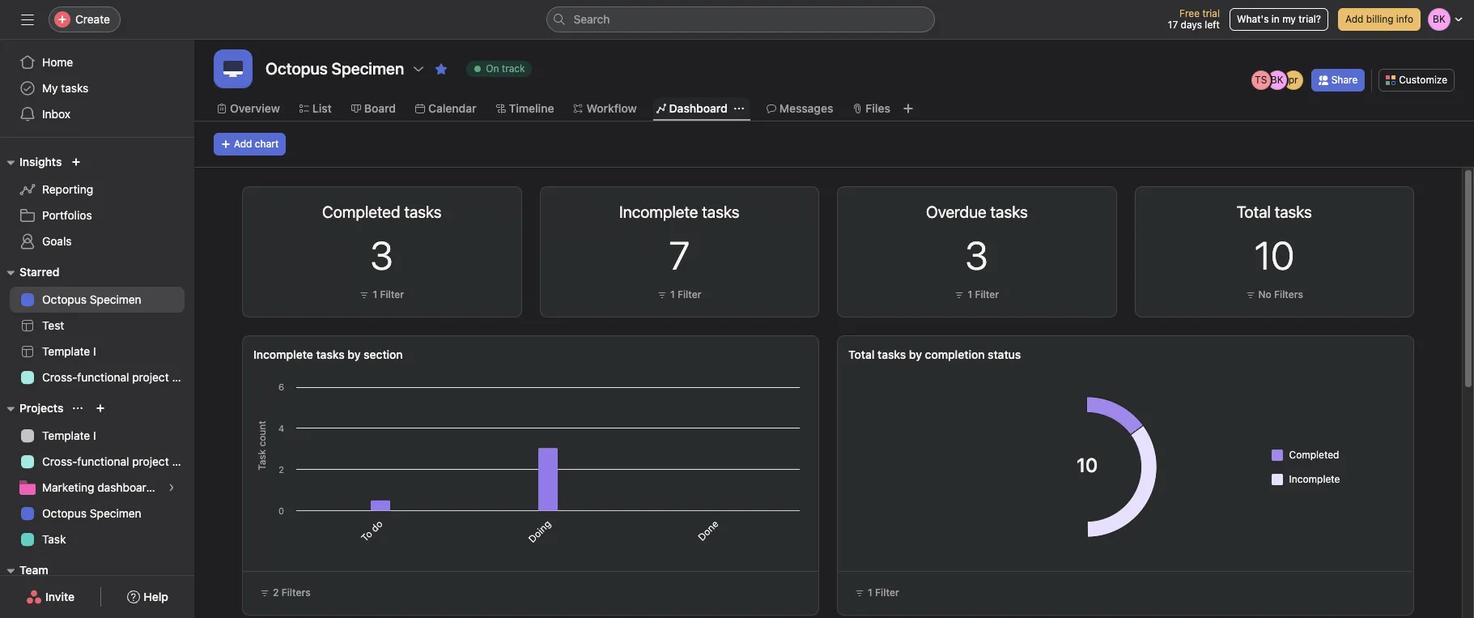 Task type: locate. For each thing, give the bounding box(es) containing it.
1 horizontal spatial 3 button
[[966, 232, 989, 278]]

octopus specimen
[[42, 292, 142, 306], [42, 506, 142, 520]]

1 vertical spatial plan
[[172, 454, 194, 468]]

octopus
[[42, 292, 87, 306], [42, 506, 87, 520]]

3
[[371, 232, 393, 278], [966, 232, 989, 278]]

specimen up test link
[[90, 292, 142, 306]]

0 vertical spatial incomplete
[[254, 347, 313, 361]]

2 horizontal spatial tasks
[[878, 347, 907, 361]]

add
[[1346, 13, 1364, 25], [234, 138, 252, 150]]

specimen inside starred element
[[90, 292, 142, 306]]

0 horizontal spatial filters
[[282, 586, 311, 599]]

0 vertical spatial template
[[42, 344, 90, 358]]

octopus specimen down marketing dashboards link
[[42, 506, 142, 520]]

plan inside projects element
[[172, 454, 194, 468]]

overdue tasks
[[927, 202, 1028, 221]]

functional up marketing dashboards
[[77, 454, 129, 468]]

invite button
[[15, 582, 85, 612]]

0 vertical spatial octopus
[[42, 292, 87, 306]]

template i down show options, current sort, top image on the left bottom of the page
[[42, 428, 96, 442]]

1 horizontal spatial edit chart image
[[767, 203, 780, 216]]

0 horizontal spatial 3 button
[[371, 232, 393, 278]]

1 vertical spatial filters
[[282, 586, 311, 599]]

done
[[696, 518, 721, 543]]

1 filter for incomplete tasks
[[671, 288, 702, 301]]

i inside starred element
[[93, 344, 96, 358]]

1 vertical spatial template
[[42, 428, 90, 442]]

total tasks by completion status
[[849, 347, 1022, 361]]

1 horizontal spatial more actions image
[[790, 203, 803, 216]]

tasks for my
[[61, 81, 89, 95]]

i inside projects element
[[93, 428, 96, 442]]

template i down test
[[42, 344, 96, 358]]

1 vertical spatial template i
[[42, 428, 96, 442]]

2 template from the top
[[42, 428, 90, 442]]

timeline
[[509, 101, 554, 115]]

in
[[1272, 13, 1280, 25]]

list link
[[300, 100, 332, 117]]

what's in my trial?
[[1238, 13, 1322, 25]]

i down test link
[[93, 344, 96, 358]]

cross- up projects
[[42, 370, 77, 384]]

filters right 2
[[282, 586, 311, 599]]

template
[[42, 344, 90, 358], [42, 428, 90, 442]]

tasks left by section
[[316, 347, 345, 361]]

0 vertical spatial cross-functional project plan link
[[10, 364, 194, 390]]

trial
[[1203, 7, 1221, 19]]

0 horizontal spatial add
[[234, 138, 252, 150]]

1 cross-functional project plan link from the top
[[10, 364, 194, 390]]

1 vertical spatial incomplete
[[1290, 473, 1341, 485]]

3 button
[[371, 232, 393, 278], [966, 232, 989, 278]]

0 vertical spatial specimen
[[90, 292, 142, 306]]

functional up the new project or portfolio image at the bottom of the page
[[77, 370, 129, 384]]

1 view chart image from the left
[[447, 203, 460, 216]]

octopus specimen link up test
[[10, 287, 185, 313]]

1
[[373, 288, 378, 301], [671, 288, 675, 301], [968, 288, 973, 301], [868, 586, 873, 599]]

1 horizontal spatial incomplete
[[1290, 473, 1341, 485]]

cross-functional project plan for cross-functional project plan link in projects element
[[42, 454, 194, 468]]

1 filter button for overdue tasks
[[951, 287, 1004, 303]]

1 vertical spatial cross-functional project plan link
[[10, 449, 194, 475]]

project down test link
[[132, 370, 169, 384]]

1 template i from the top
[[42, 344, 96, 358]]

add left the billing
[[1346, 13, 1364, 25]]

1 i from the top
[[93, 344, 96, 358]]

template inside projects element
[[42, 428, 90, 442]]

1 template from the top
[[42, 344, 90, 358]]

1 project from the top
[[132, 370, 169, 384]]

1 vertical spatial octopus specimen
[[42, 506, 142, 520]]

1 octopus from the top
[[42, 292, 87, 306]]

template down test
[[42, 344, 90, 358]]

0 vertical spatial template i link
[[10, 339, 185, 364]]

0 horizontal spatial view chart image
[[447, 203, 460, 216]]

0 vertical spatial octopus specimen link
[[10, 287, 185, 313]]

1 template i link from the top
[[10, 339, 185, 364]]

2 filters button
[[253, 582, 318, 604]]

total tasks
[[1237, 202, 1313, 221]]

view chart image for 3
[[447, 203, 460, 216]]

add left chart in the top left of the page
[[234, 138, 252, 150]]

1 octopus specimen link from the top
[[10, 287, 185, 313]]

0 vertical spatial plan
[[172, 370, 194, 384]]

portfolios
[[42, 208, 92, 222]]

1 filter for overdue tasks
[[968, 288, 1000, 301]]

plan for cross-functional project plan link in projects element
[[172, 454, 194, 468]]

what's in my trial? button
[[1230, 8, 1329, 31]]

functional
[[77, 370, 129, 384], [77, 454, 129, 468]]

new project or portfolio image
[[96, 403, 106, 413]]

filters right the no in the top right of the page
[[1275, 288, 1304, 301]]

filters
[[1275, 288, 1304, 301], [282, 586, 311, 599]]

incomplete for incomplete
[[1290, 473, 1341, 485]]

tasks right my on the left
[[61, 81, 89, 95]]

tasks
[[61, 81, 89, 95], [316, 347, 345, 361], [878, 347, 907, 361]]

1 filter button
[[356, 287, 408, 303], [654, 287, 706, 303], [951, 287, 1004, 303], [848, 582, 907, 604]]

completed tasks
[[322, 202, 442, 221]]

0 vertical spatial template i
[[42, 344, 96, 358]]

1 3 from the left
[[371, 232, 393, 278]]

global element
[[0, 40, 194, 137]]

2 template i from the top
[[42, 428, 96, 442]]

functional for cross-functional project plan link within starred element
[[77, 370, 129, 384]]

1 for overdue tasks
[[968, 288, 973, 301]]

tab actions image
[[734, 104, 744, 113]]

timeline link
[[496, 100, 554, 117]]

cross-
[[42, 370, 77, 384], [42, 454, 77, 468]]

test
[[42, 318, 64, 332]]

template i link down test
[[10, 339, 185, 364]]

0 vertical spatial cross-functional project plan
[[42, 370, 194, 384]]

0 vertical spatial filters
[[1275, 288, 1304, 301]]

doing
[[526, 518, 553, 545]]

filters inside button
[[282, 586, 311, 599]]

2 octopus specimen from the top
[[42, 506, 142, 520]]

board
[[364, 101, 396, 115]]

2 3 from the left
[[966, 232, 989, 278]]

3 down the overdue tasks
[[966, 232, 989, 278]]

octopus specimen link down marketing dashboards
[[10, 501, 185, 526]]

template for 2nd template i link from the top
[[42, 428, 90, 442]]

3 button for completed tasks
[[371, 232, 393, 278]]

plan inside starred element
[[172, 370, 194, 384]]

cross-functional project plan up dashboards
[[42, 454, 194, 468]]

1 cross- from the top
[[42, 370, 77, 384]]

1 filter button for completed tasks
[[356, 287, 408, 303]]

2 plan from the top
[[172, 454, 194, 468]]

2 edit chart image from the left
[[767, 203, 780, 216]]

1 vertical spatial cross-
[[42, 454, 77, 468]]

2 3 button from the left
[[966, 232, 989, 278]]

0 vertical spatial cross-
[[42, 370, 77, 384]]

insights element
[[0, 147, 194, 258]]

cross- inside starred element
[[42, 370, 77, 384]]

1 vertical spatial octopus
[[42, 506, 87, 520]]

1 horizontal spatial tasks
[[316, 347, 345, 361]]

0 vertical spatial functional
[[77, 370, 129, 384]]

functional inside projects element
[[77, 454, 129, 468]]

total
[[849, 347, 875, 361]]

1 vertical spatial i
[[93, 428, 96, 442]]

cross-functional project plan inside starred element
[[42, 370, 194, 384]]

1 octopus specimen from the top
[[42, 292, 142, 306]]

1 vertical spatial octopus specimen link
[[10, 501, 185, 526]]

what's
[[1238, 13, 1270, 25]]

1 vertical spatial add
[[234, 138, 252, 150]]

octopus down marketing
[[42, 506, 87, 520]]

specimen down dashboards
[[90, 506, 142, 520]]

2 i from the top
[[93, 428, 96, 442]]

2 more actions image from the left
[[790, 203, 803, 216]]

overview link
[[217, 100, 280, 117]]

i down the new project or portfolio image at the bottom of the page
[[93, 428, 96, 442]]

more actions image
[[492, 203, 505, 216], [790, 203, 803, 216]]

billing
[[1367, 13, 1394, 25]]

add billing info
[[1346, 13, 1414, 25]]

1 horizontal spatial 3
[[966, 232, 989, 278]]

view chart image right incomplete tasks
[[744, 203, 757, 216]]

1 specimen from the top
[[90, 292, 142, 306]]

1 vertical spatial specimen
[[90, 506, 142, 520]]

team
[[19, 563, 48, 577]]

1 more actions image from the left
[[492, 203, 505, 216]]

octopus inside projects element
[[42, 506, 87, 520]]

files
[[866, 101, 891, 115]]

starred element
[[0, 258, 194, 394]]

projects
[[19, 401, 64, 415]]

cross- up marketing
[[42, 454, 77, 468]]

1 cross-functional project plan from the top
[[42, 370, 194, 384]]

cross-functional project plan up the new project or portfolio image at the bottom of the page
[[42, 370, 194, 384]]

0 horizontal spatial edit chart image
[[469, 203, 482, 216]]

1 functional from the top
[[77, 370, 129, 384]]

1 horizontal spatial view chart image
[[744, 203, 757, 216]]

cross-functional project plan link up the new project or portfolio image at the bottom of the page
[[10, 364, 194, 390]]

template i
[[42, 344, 96, 358], [42, 428, 96, 442]]

octopus specimen link
[[10, 287, 185, 313], [10, 501, 185, 526]]

filters inside button
[[1275, 288, 1304, 301]]

filter
[[380, 288, 404, 301], [678, 288, 702, 301], [976, 288, 1000, 301], [876, 586, 900, 599]]

0 vertical spatial add
[[1346, 13, 1364, 25]]

1 vertical spatial project
[[132, 454, 169, 468]]

1 vertical spatial template i link
[[10, 423, 185, 449]]

1 horizontal spatial add
[[1346, 13, 1364, 25]]

2 cross- from the top
[[42, 454, 77, 468]]

template inside starred element
[[42, 344, 90, 358]]

i
[[93, 344, 96, 358], [93, 428, 96, 442]]

cross-functional project plan link up marketing dashboards
[[10, 449, 194, 475]]

1 horizontal spatial filters
[[1275, 288, 1304, 301]]

add chart
[[234, 138, 279, 150]]

template for first template i link
[[42, 344, 90, 358]]

2 cross-functional project plan from the top
[[42, 454, 194, 468]]

completed
[[1290, 448, 1340, 460]]

view chart image right completed tasks on the left of the page
[[447, 203, 460, 216]]

projects element
[[0, 394, 194, 556]]

tasks inside global element
[[61, 81, 89, 95]]

on track button
[[459, 58, 539, 80]]

0 vertical spatial octopus specimen
[[42, 292, 142, 306]]

customize button
[[1380, 69, 1456, 92]]

my tasks link
[[10, 75, 185, 101]]

share button
[[1312, 69, 1366, 92]]

template down show options, current sort, top image on the left bottom of the page
[[42, 428, 90, 442]]

template i link down the new project or portfolio image at the bottom of the page
[[10, 423, 185, 449]]

board link
[[351, 100, 396, 117]]

starred button
[[0, 262, 59, 282]]

edit chart image
[[469, 203, 482, 216], [767, 203, 780, 216]]

overview
[[230, 101, 280, 115]]

left
[[1206, 19, 1221, 31]]

specimen inside projects element
[[90, 506, 142, 520]]

cross-functional project plan link
[[10, 364, 194, 390], [10, 449, 194, 475]]

2 specimen from the top
[[90, 506, 142, 520]]

1 vertical spatial cross-functional project plan
[[42, 454, 194, 468]]

calendar link
[[416, 100, 477, 117]]

0 horizontal spatial incomplete
[[254, 347, 313, 361]]

17
[[1169, 19, 1179, 31]]

3 button down the overdue tasks
[[966, 232, 989, 278]]

cross-functional project plan inside projects element
[[42, 454, 194, 468]]

1 plan from the top
[[172, 370, 194, 384]]

2 functional from the top
[[77, 454, 129, 468]]

specimen
[[90, 292, 142, 306], [90, 506, 142, 520]]

tasks for total
[[878, 347, 907, 361]]

cross-functional project plan
[[42, 370, 194, 384], [42, 454, 194, 468]]

2 view chart image from the left
[[744, 203, 757, 216]]

1 edit chart image from the left
[[469, 203, 482, 216]]

0 vertical spatial project
[[132, 370, 169, 384]]

filter for incomplete tasks
[[678, 288, 702, 301]]

0 horizontal spatial 3
[[371, 232, 393, 278]]

project up see details, marketing dashboards image
[[132, 454, 169, 468]]

3 button down completed tasks on the left of the page
[[371, 232, 393, 278]]

tasks for incomplete
[[316, 347, 345, 361]]

0 horizontal spatial tasks
[[61, 81, 89, 95]]

filter for completed tasks
[[380, 288, 404, 301]]

1 3 button from the left
[[371, 232, 393, 278]]

search
[[574, 12, 610, 26]]

3 down completed tasks on the left of the page
[[371, 232, 393, 278]]

0 horizontal spatial more actions image
[[492, 203, 505, 216]]

2 octopus from the top
[[42, 506, 87, 520]]

1 vertical spatial functional
[[77, 454, 129, 468]]

task link
[[10, 526, 185, 552]]

days
[[1181, 19, 1203, 31]]

octopus up test
[[42, 292, 87, 306]]

no filters button
[[1242, 287, 1308, 303]]

more actions image for 7
[[790, 203, 803, 216]]

2 cross-functional project plan link from the top
[[10, 449, 194, 475]]

3 for completed tasks
[[371, 232, 393, 278]]

tasks left by
[[878, 347, 907, 361]]

view chart image
[[447, 203, 460, 216], [744, 203, 757, 216]]

pr
[[1289, 74, 1299, 86]]

filter for overdue tasks
[[976, 288, 1000, 301]]

no filters
[[1259, 288, 1304, 301]]

octopus specimen up test link
[[42, 292, 142, 306]]

functional inside starred element
[[77, 370, 129, 384]]

0 vertical spatial i
[[93, 344, 96, 358]]



Task type: vqa. For each thing, say whether or not it's contained in the screenshot.
top "James"
no



Task type: describe. For each thing, give the bounding box(es) containing it.
add for add chart
[[234, 138, 252, 150]]

incomplete tasks by section
[[254, 347, 403, 361]]

specimen for first octopus specimen link from the bottom of the page
[[90, 506, 142, 520]]

do
[[369, 518, 385, 534]]

show options image
[[412, 62, 425, 75]]

completion status
[[926, 347, 1022, 361]]

insights button
[[0, 152, 62, 172]]

1 filter button for incomplete tasks
[[654, 287, 706, 303]]

incomplete for incomplete tasks by section
[[254, 347, 313, 361]]

reporting link
[[10, 177, 185, 202]]

invite
[[45, 590, 75, 603]]

list
[[313, 101, 332, 115]]

new image
[[72, 157, 81, 167]]

on track
[[486, 62, 525, 75]]

10
[[1255, 232, 1295, 278]]

share
[[1332, 74, 1359, 86]]

dashboards
[[97, 480, 159, 494]]

add billing info button
[[1339, 8, 1422, 31]]

add chart button
[[214, 133, 286, 156]]

octopus inside starred element
[[42, 292, 87, 306]]

by
[[910, 347, 923, 361]]

free
[[1180, 7, 1200, 19]]

info
[[1397, 13, 1414, 25]]

my
[[42, 81, 58, 95]]

goals link
[[10, 228, 185, 254]]

to do
[[359, 518, 385, 544]]

free trial 17 days left
[[1169, 7, 1221, 31]]

trial?
[[1299, 13, 1322, 25]]

track
[[502, 62, 525, 75]]

remove from starred image
[[435, 62, 448, 75]]

create
[[75, 12, 110, 26]]

see details, marketing dashboards image
[[167, 483, 177, 492]]

cross-functional project plan link inside starred element
[[10, 364, 194, 390]]

chart
[[255, 138, 279, 150]]

octopus specimen
[[266, 59, 404, 78]]

2
[[273, 586, 279, 599]]

bk
[[1272, 74, 1284, 86]]

files link
[[853, 100, 891, 117]]

functional for cross-functional project plan link in projects element
[[77, 454, 129, 468]]

workflow
[[587, 101, 637, 115]]

7 button
[[669, 232, 690, 278]]

to
[[359, 528, 375, 544]]

3 button for overdue tasks
[[966, 232, 989, 278]]

add tab image
[[902, 102, 915, 115]]

filters for 2 filters
[[282, 586, 311, 599]]

3 for overdue tasks
[[966, 232, 989, 278]]

add for add billing info
[[1346, 13, 1364, 25]]

inbox link
[[10, 101, 185, 127]]

team button
[[0, 561, 48, 580]]

hide sidebar image
[[21, 13, 34, 26]]

ts
[[1256, 74, 1268, 86]]

2 project from the top
[[132, 454, 169, 468]]

inbox
[[42, 107, 71, 121]]

my
[[1283, 13, 1297, 25]]

projects button
[[0, 399, 64, 418]]

show options, current sort, top image
[[73, 403, 83, 413]]

2 filters
[[273, 586, 311, 599]]

7
[[669, 232, 690, 278]]

customize
[[1400, 74, 1448, 86]]

edit chart image for 7
[[767, 203, 780, 216]]

home link
[[10, 49, 185, 75]]

marketing dashboards link
[[10, 475, 185, 501]]

view chart image for 7
[[744, 203, 757, 216]]

10 button
[[1255, 232, 1295, 278]]

home
[[42, 55, 73, 69]]

edit chart image for 3
[[469, 203, 482, 216]]

1 for incomplete tasks
[[671, 288, 675, 301]]

starred
[[19, 265, 59, 279]]

test link
[[10, 313, 185, 339]]

incomplete tasks
[[620, 202, 740, 221]]

workflow link
[[574, 100, 637, 117]]

more actions image for 3
[[492, 203, 505, 216]]

1 filter for completed tasks
[[373, 288, 404, 301]]

template i inside projects element
[[42, 428, 96, 442]]

cross-functional project plan link inside projects element
[[10, 449, 194, 475]]

marketing dashboards
[[42, 480, 159, 494]]

cross- inside projects element
[[42, 454, 77, 468]]

messages
[[780, 101, 834, 115]]

plan for cross-functional project plan link within starred element
[[172, 370, 194, 384]]

messages link
[[767, 100, 834, 117]]

help button
[[117, 582, 179, 612]]

calendar
[[428, 101, 477, 115]]

computer image
[[224, 59, 243, 79]]

template i inside starred element
[[42, 344, 96, 358]]

reporting
[[42, 182, 93, 196]]

2 template i link from the top
[[10, 423, 185, 449]]

cross-functional project plan for cross-functional project plan link within starred element
[[42, 370, 194, 384]]

specimen for 2nd octopus specimen link from the bottom of the page
[[90, 292, 142, 306]]

portfolios link
[[10, 202, 185, 228]]

1 for completed tasks
[[373, 288, 378, 301]]

filters for no filters
[[1275, 288, 1304, 301]]

no
[[1259, 288, 1272, 301]]

search button
[[546, 6, 935, 32]]

project inside starred element
[[132, 370, 169, 384]]

2 octopus specimen link from the top
[[10, 501, 185, 526]]

help
[[144, 590, 168, 603]]

octopus specimen inside starred element
[[42, 292, 142, 306]]

marketing
[[42, 480, 94, 494]]

insights
[[19, 155, 62, 168]]

octopus specimen inside projects element
[[42, 506, 142, 520]]

search list box
[[546, 6, 935, 32]]

goals
[[42, 234, 72, 248]]

dashboard
[[670, 101, 728, 115]]

create button
[[49, 6, 121, 32]]

task
[[42, 532, 66, 546]]

by section
[[348, 347, 403, 361]]



